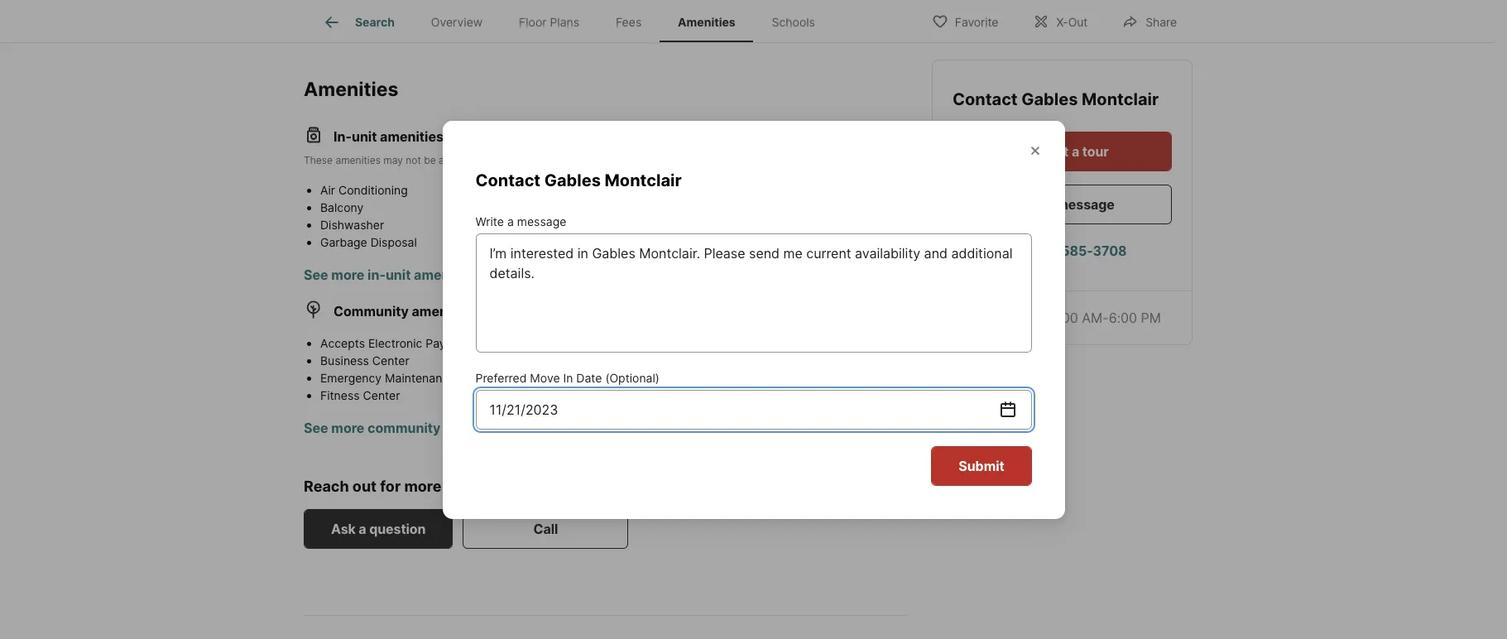 Task type: locate. For each thing, give the bounding box(es) containing it.
pool
[[684, 388, 708, 402]]

unit up conditioning
[[352, 128, 377, 144]]

6:00
[[1109, 310, 1137, 326]]

montclair up stainless
[[605, 170, 682, 190]]

transportation
[[661, 370, 741, 385]]

site
[[643, 353, 664, 367]]

a right send
[[1046, 196, 1054, 213]]

message up 585-
[[1057, 196, 1115, 213]]

(404)
[[1021, 243, 1059, 259]]

1 horizontal spatial in
[[712, 252, 722, 266]]

0 horizontal spatial unit
[[352, 128, 377, 144]]

0 vertical spatial message
[[1057, 196, 1115, 213]]

0 vertical spatial amenities
[[380, 128, 444, 144]]

for
[[483, 154, 496, 166], [380, 477, 401, 495]]

open
[[964, 310, 997, 326]]

in inside contact gables montclair dialog
[[563, 370, 573, 385]]

in left date
[[563, 370, 573, 385]]

1 vertical spatial montclair
[[605, 170, 682, 190]]

community amenities
[[334, 303, 476, 319]]

0 horizontal spatial message
[[517, 214, 566, 228]]

in left unit
[[712, 252, 722, 266]]

fees
[[616, 15, 642, 29]]

1 vertical spatial amenities
[[336, 154, 381, 166]]

contact gables montclair dialog
[[442, 120, 1065, 519]]

contact down every
[[476, 170, 541, 190]]

amenities down in- at the top of page
[[336, 154, 381, 166]]

1 horizontal spatial contact gables montclair
[[953, 89, 1159, 109]]

dryer
[[679, 252, 709, 266]]

contact up the request
[[953, 89, 1018, 109]]

ask a question
[[331, 521, 426, 537]]

10:00
[[1044, 310, 1078, 326]]

tour
[[1082, 143, 1109, 160]]

amenities for these
[[336, 154, 381, 166]]

open today: 10:00 am-6:00 pm
[[964, 310, 1161, 326]]

0 horizontal spatial gables
[[544, 170, 601, 190]]

center up speed
[[363, 388, 400, 402]]

0 vertical spatial gables
[[1022, 89, 1078, 109]]

request a tour
[[1016, 143, 1109, 160]]

0 vertical spatial center
[[372, 353, 410, 367]]

schools
[[772, 15, 815, 29]]

every
[[498, 154, 524, 166]]

internet
[[387, 405, 430, 419]]

1 vertical spatial amenities
[[304, 78, 398, 101]]

a left "tour"
[[1072, 143, 1080, 160]]

center down electronic
[[372, 353, 410, 367]]

amenities up payments at the left of page
[[412, 303, 476, 319]]

housekeeping available
[[624, 183, 754, 197]]

for left every
[[483, 154, 496, 166]]

1 horizontal spatial unit
[[527, 154, 545, 166]]

gables
[[1022, 89, 1078, 109], [544, 170, 601, 190]]

0 vertical spatial montclair
[[1082, 89, 1159, 109]]

1 vertical spatial contact gables montclair
[[476, 170, 682, 190]]

1 vertical spatial in
[[563, 370, 573, 385]]

community
[[334, 303, 409, 319]]

contact gables montclair
[[953, 89, 1159, 109], [476, 170, 682, 190]]

preferred
[[476, 370, 527, 385]]

0 vertical spatial in
[[712, 252, 722, 266]]

contact gables montclair inside dialog
[[476, 170, 682, 190]]

for right 'out'
[[380, 477, 401, 495]]

montclair up "tour"
[[1082, 89, 1159, 109]]

amenities tab
[[660, 2, 754, 42]]

question
[[369, 521, 426, 537]]

contact
[[953, 89, 1018, 109], [476, 170, 541, 190]]

call button
[[463, 509, 629, 549]]

unit
[[352, 128, 377, 144], [527, 154, 545, 166]]

unit right every
[[527, 154, 545, 166]]

amenities up in- at the top of page
[[304, 78, 398, 101]]

1 horizontal spatial gables
[[1022, 89, 1078, 109]]

(404) 585-3708 link
[[953, 231, 1172, 271]]

available
[[439, 154, 480, 166]]

a inside dialog
[[507, 214, 514, 228]]

1 horizontal spatial montclair
[[1082, 89, 1159, 109]]

3708
[[1093, 243, 1127, 259]]

a for request
[[1072, 143, 1080, 160]]

message right write
[[517, 214, 566, 228]]

in inside 'stainless steel appliances washer & dryer in unit'
[[712, 252, 722, 266]]

center
[[372, 353, 410, 367], [363, 388, 400, 402]]

montclair
[[1082, 89, 1159, 109], [605, 170, 682, 190]]

garden
[[320, 252, 360, 266]]

amenities right fees tab
[[678, 15, 736, 29]]

1 vertical spatial gables
[[544, 170, 601, 190]]

contact gables montclair down every
[[476, 170, 682, 190]]

write a message
[[476, 214, 566, 228]]

a right ask
[[359, 521, 366, 537]]

a
[[1072, 143, 1080, 160], [1046, 196, 1054, 213], [507, 214, 514, 228], [359, 521, 366, 537]]

0 horizontal spatial amenities
[[304, 78, 398, 101]]

fees tab
[[598, 2, 660, 42]]

0 vertical spatial unit
[[352, 128, 377, 144]]

move
[[530, 370, 560, 385]]

1 horizontal spatial amenities
[[678, 15, 736, 29]]

1 vertical spatial for
[[380, 477, 401, 495]]

a right write
[[507, 214, 514, 228]]

0 horizontal spatial contact gables montclair
[[476, 170, 682, 190]]

maintenance
[[385, 370, 456, 385]]

0 horizontal spatial montclair
[[605, 170, 682, 190]]

0 horizontal spatial contact
[[476, 170, 541, 190]]

0 horizontal spatial in
[[563, 370, 573, 385]]

floor plans
[[519, 15, 580, 29]]

amenities up not on the left top
[[380, 128, 444, 144]]

fitness
[[320, 388, 360, 402]]

on
[[624, 353, 640, 367]]

in-
[[334, 128, 352, 144]]

gables up write a message
[[544, 170, 601, 190]]

amenities for community
[[412, 303, 476, 319]]

housekeeping
[[624, 183, 702, 197]]

x-out
[[1057, 14, 1088, 29]]

am-
[[1082, 310, 1109, 326]]

preferred move in date (optional)
[[476, 370, 660, 385]]

(404) 585-3708
[[1021, 243, 1127, 259]]

0 vertical spatial amenities
[[678, 15, 736, 29]]

contact gables montclair up request a tour
[[953, 89, 1159, 109]]

gables inside dialog
[[544, 170, 601, 190]]

in
[[712, 252, 722, 266], [563, 370, 573, 385]]

0 vertical spatial for
[[483, 154, 496, 166]]

steel
[[677, 235, 704, 249]]

overview tab
[[413, 2, 501, 42]]

out
[[352, 477, 377, 495]]

plans
[[550, 15, 580, 29]]

message inside contact gables montclair dialog
[[517, 214, 566, 228]]

1 horizontal spatial for
[[483, 154, 496, 166]]

0 vertical spatial contact
[[953, 89, 1018, 109]]

1 vertical spatial unit
[[527, 154, 545, 166]]

1 vertical spatial contact
[[476, 170, 541, 190]]

2 vertical spatial amenities
[[412, 303, 476, 319]]

message
[[1057, 196, 1115, 213], [517, 214, 566, 228]]

1 horizontal spatial message
[[1057, 196, 1115, 213]]

tub
[[364, 252, 384, 266]]

tab list
[[304, 0, 847, 42]]

speed
[[349, 405, 384, 419]]

in-unit amenities
[[334, 128, 444, 144]]

message inside button
[[1057, 196, 1115, 213]]

1 vertical spatial message
[[517, 214, 566, 228]]

gables up the request
[[1022, 89, 1078, 109]]

high
[[320, 405, 346, 419]]

x-
[[1057, 14, 1068, 29]]



Task type: describe. For each thing, give the bounding box(es) containing it.
I'm interested in Gables Montclair. Please send me current availability and additional details. text field
[[490, 243, 1018, 342]]

585-
[[1061, 243, 1093, 259]]

emergency
[[320, 370, 382, 385]]

balcony
[[320, 200, 364, 214]]

business
[[320, 353, 369, 367]]

ask a question button
[[304, 509, 453, 549]]

favorite
[[955, 14, 999, 29]]

request
[[1016, 143, 1069, 160]]

appliances
[[708, 235, 768, 249]]

accepts electronic payments business center emergency maintenance fitness center high speed internet access
[[320, 336, 480, 419]]

electronic
[[368, 336, 423, 350]]

0 horizontal spatial for
[[380, 477, 401, 495]]

x-out button
[[1019, 4, 1102, 38]]

send a message button
[[953, 185, 1172, 224]]

disposal
[[371, 235, 417, 249]]

overview
[[431, 15, 483, 29]]

write
[[476, 214, 504, 228]]

message for send a message
[[1057, 196, 1115, 213]]

be
[[424, 154, 436, 166]]

air conditioning balcony dishwasher garbage disposal garden tub
[[320, 183, 417, 266]]

1 vertical spatial center
[[363, 388, 400, 402]]

ask
[[331, 521, 356, 537]]

floor plans tab
[[501, 2, 598, 42]]

search
[[355, 15, 395, 29]]

a for send
[[1046, 196, 1054, 213]]

send
[[1010, 196, 1043, 213]]

conditioning
[[339, 183, 408, 197]]

unit
[[725, 252, 748, 266]]

public
[[624, 370, 657, 385]]

call link
[[463, 509, 629, 549]]

stainless
[[624, 235, 673, 249]]

submit
[[959, 457, 1005, 474]]

date
[[576, 370, 602, 385]]

more
[[404, 477, 442, 495]]

tab list containing search
[[304, 0, 847, 42]]

search link
[[322, 12, 395, 32]]

reach
[[304, 477, 349, 495]]

a for write
[[507, 214, 514, 228]]

(404) 585-3708 button
[[953, 231, 1172, 271]]

montclair inside contact gables montclair dialog
[[605, 170, 682, 190]]

share button
[[1109, 4, 1191, 38]]

management
[[667, 353, 739, 367]]

0 vertical spatial contact gables montclair
[[953, 89, 1159, 109]]

washer
[[624, 252, 665, 266]]

accepts
[[320, 336, 365, 350]]

schools tab
[[754, 2, 833, 42]]

message for write a message
[[517, 214, 566, 228]]

access
[[433, 405, 473, 419]]

these amenities may not be available for every unit
[[304, 154, 545, 166]]

submit button
[[932, 446, 1032, 485]]

(optional)
[[605, 370, 660, 385]]

amenities inside "tab"
[[678, 15, 736, 29]]

favorite button
[[918, 4, 1013, 38]]

these
[[304, 154, 333, 166]]

stainless steel appliances washer & dryer in unit
[[624, 235, 768, 266]]

may
[[384, 154, 403, 166]]

reach out for more information
[[304, 477, 530, 495]]

&
[[668, 252, 676, 266]]

out
[[1068, 14, 1088, 29]]

garbage
[[320, 235, 367, 249]]

1 horizontal spatial contact
[[953, 89, 1018, 109]]

call
[[534, 521, 558, 537]]

share
[[1146, 14, 1177, 29]]

swimming
[[624, 388, 680, 402]]

a for ask
[[359, 521, 366, 537]]

not
[[406, 154, 421, 166]]

contact inside dialog
[[476, 170, 541, 190]]

send a message
[[1010, 196, 1115, 213]]

payments
[[426, 336, 480, 350]]

today:
[[1001, 310, 1040, 326]]

information
[[445, 477, 530, 495]]

dishwasher
[[320, 217, 384, 231]]

request a tour button
[[953, 132, 1172, 171]]

on site management public transportation swimming pool
[[624, 353, 741, 402]]

pm
[[1141, 310, 1161, 326]]

air
[[320, 183, 335, 197]]

Preferred Move In Date (Optional) text field
[[490, 399, 998, 419]]



Task type: vqa. For each thing, say whether or not it's contained in the screenshot.
APPLIANCES
yes



